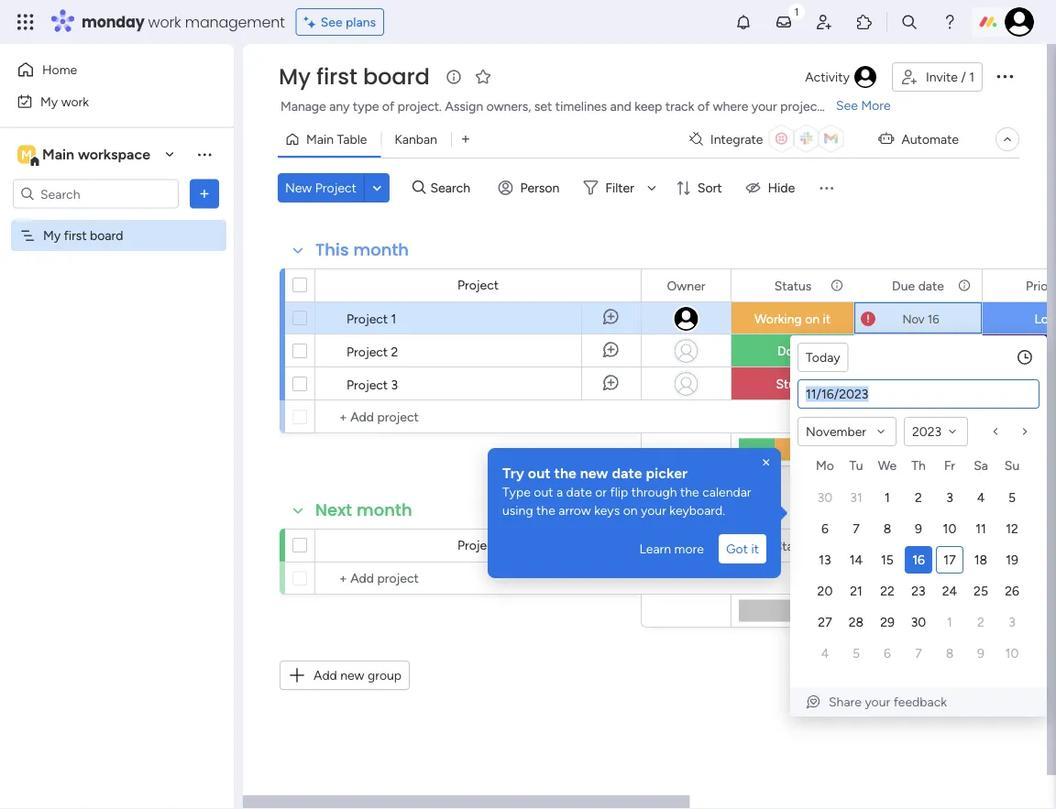 Task type: locate. For each thing, give the bounding box(es) containing it.
filter button
[[576, 173, 663, 203]]

flip
[[610, 485, 628, 500]]

1 status from the top
[[774, 278, 812, 293]]

1 vertical spatial board
[[90, 228, 123, 243]]

the up the keyboard.
[[680, 485, 699, 500]]

status field left 13
[[770, 536, 816, 556]]

0 horizontal spatial 5
[[853, 646, 860, 661]]

12 button
[[998, 515, 1026, 543]]

1 down wednesday element
[[885, 490, 890, 506]]

my inside list box
[[43, 228, 61, 243]]

see for see more
[[836, 98, 858, 113]]

6 button up 13 button
[[811, 515, 839, 543]]

1 vertical spatial 16
[[912, 552, 925, 568]]

my down the home
[[40, 94, 58, 109]]

2
[[391, 344, 398, 359], [915, 490, 922, 506], [977, 615, 985, 630]]

0 horizontal spatial 3
[[391, 377, 398, 392]]

month right this
[[353, 238, 409, 262]]

Priorit field
[[1021, 276, 1056, 296], [1021, 536, 1056, 556]]

1 vertical spatial 18
[[974, 552, 988, 568]]

add
[[314, 668, 337, 683]]

collapse board header image
[[1000, 132, 1015, 147]]

1 vertical spatial my first board
[[43, 228, 123, 243]]

6 button down 29 button
[[874, 640, 901, 667]]

it right got
[[751, 541, 759, 557]]

0 vertical spatial status
[[774, 278, 812, 293]]

your right 'share'
[[865, 694, 890, 710]]

7 button up 14 button
[[843, 515, 870, 543]]

nov
[[903, 312, 925, 326], [902, 377, 924, 391]]

column information image
[[957, 278, 972, 293]]

0 horizontal spatial 8 button
[[874, 515, 901, 543]]

6 down 29 button
[[884, 646, 891, 661]]

sort
[[698, 180, 722, 196]]

0 horizontal spatial work
[[61, 94, 89, 109]]

0 vertical spatial due date field
[[888, 276, 949, 296]]

thursday element
[[903, 455, 934, 482]]

5 down 28 button
[[853, 646, 860, 661]]

options image down workspace options icon
[[195, 185, 214, 203]]

0 vertical spatial 7
[[853, 521, 860, 537]]

and
[[610, 99, 631, 114]]

1 inside button
[[969, 69, 975, 85]]

7 down '31'
[[853, 521, 860, 537]]

first up any
[[316, 61, 357, 92]]

0 vertical spatial 10
[[943, 521, 957, 537]]

close image
[[759, 456, 774, 470]]

7 button up share your feedback link
[[905, 640, 932, 667]]

7 for bottommost 7 button
[[915, 646, 922, 661]]

new
[[580, 464, 608, 482], [340, 668, 364, 683]]

0 horizontal spatial 9
[[915, 521, 922, 537]]

more
[[674, 541, 704, 557]]

of right track
[[698, 99, 710, 114]]

3 down 26
[[1009, 615, 1016, 630]]

row group containing 30
[[810, 482, 1028, 669]]

new inside button
[[340, 668, 364, 683]]

10
[[943, 521, 957, 537], [1005, 646, 1019, 661]]

1 horizontal spatial 6
[[884, 646, 891, 661]]

due up 23
[[892, 538, 915, 554]]

work right 'monday'
[[148, 11, 181, 32]]

my first board down search in workspace field at top
[[43, 228, 123, 243]]

9 down the 25 button
[[977, 646, 985, 661]]

1 horizontal spatial new
[[580, 464, 608, 482]]

1 vertical spatial 1 button
[[936, 609, 964, 636]]

2 due date from the top
[[892, 538, 944, 554]]

1 horizontal spatial 2
[[915, 490, 922, 506]]

date up arrow
[[566, 485, 592, 500]]

1 vertical spatial 6 button
[[874, 640, 901, 667]]

date
[[918, 278, 944, 293], [612, 464, 642, 482], [566, 485, 592, 500], [918, 538, 944, 554]]

month inside this month field
[[353, 238, 409, 262]]

1 vertical spatial 2 button
[[967, 609, 995, 636]]

8 button up 15 button
[[874, 515, 901, 543]]

0 vertical spatial 30
[[818, 490, 833, 506]]

Status field
[[770, 276, 816, 296], [770, 536, 816, 556]]

board
[[363, 61, 430, 92], [90, 228, 123, 243]]

grid
[[810, 455, 1028, 669]]

see more link
[[834, 96, 893, 115]]

options image right /
[[994, 65, 1016, 87]]

status up working on it
[[774, 278, 812, 293]]

4 down 27
[[821, 646, 829, 661]]

my up manage at the top of page
[[279, 61, 311, 92]]

main inside workspace selection element
[[42, 146, 74, 163]]

1 horizontal spatial 7 button
[[905, 640, 932, 667]]

23
[[912, 584, 926, 599]]

status for 1st status field from the bottom of the page
[[774, 538, 812, 554]]

new project button
[[278, 173, 364, 203]]

more
[[861, 98, 891, 113]]

1 horizontal spatial on
[[805, 311, 820, 327]]

on down flip
[[623, 503, 638, 518]]

learn more
[[639, 541, 704, 557]]

su
[[1005, 458, 1020, 474]]

sa
[[974, 458, 988, 474]]

16 right v2 overdue deadline icon
[[928, 312, 939, 326]]

my down search in workspace field at top
[[43, 228, 61, 243]]

3 button down friday element
[[936, 484, 964, 512]]

1 vertical spatial 3 button
[[998, 609, 1026, 636]]

0 horizontal spatial of
[[382, 99, 394, 114]]

2 + add project text field from the top
[[325, 568, 633, 590]]

add to favorites image
[[474, 67, 492, 86]]

column information image right 17
[[957, 539, 972, 553]]

1 horizontal spatial options image
[[994, 65, 1016, 87]]

today
[[806, 350, 840, 365]]

0 vertical spatial 6 button
[[811, 515, 839, 543]]

8 button up feedback
[[936, 640, 964, 667]]

project 3
[[347, 377, 398, 392]]

month for this month
[[353, 238, 409, 262]]

notifications image
[[734, 13, 753, 31]]

2 horizontal spatial 2
[[977, 615, 985, 630]]

dapulse integrations image
[[689, 132, 703, 146]]

my first board up type
[[279, 61, 430, 92]]

manage any type of project. assign owners, set timelines and keep track of where your project stands.
[[281, 99, 866, 114]]

work inside my work button
[[61, 94, 89, 109]]

low
[[1035, 311, 1056, 327]]

your down through
[[641, 503, 666, 518]]

17
[[944, 552, 956, 568]]

1
[[969, 69, 975, 85], [391, 311, 396, 326], [885, 490, 890, 506], [947, 615, 952, 630]]

1 vertical spatial 2
[[915, 490, 922, 506]]

due date for first due date field from the bottom of the page
[[892, 538, 944, 554]]

Due date field
[[888, 276, 949, 296], [888, 536, 949, 556]]

0 vertical spatial new
[[580, 464, 608, 482]]

0 vertical spatial 30 button
[[811, 484, 839, 512]]

type
[[502, 485, 531, 500]]

1 vertical spatial 7
[[915, 646, 922, 661]]

due up nov 16 on the top of the page
[[892, 278, 915, 293]]

see inside see plans button
[[321, 14, 343, 30]]

1 vertical spatial on
[[623, 503, 638, 518]]

8 up feedback
[[946, 646, 954, 661]]

it up today
[[823, 311, 831, 327]]

0 horizontal spatial 4 button
[[811, 640, 839, 667]]

priorit field up "low"
[[1021, 276, 1056, 296]]

Date field
[[799, 380, 1039, 408]]

1 vertical spatial it
[[751, 541, 759, 557]]

0 vertical spatial column information image
[[830, 278, 844, 293]]

0 vertical spatial status field
[[770, 276, 816, 296]]

calendar
[[702, 485, 751, 500]]

1 vertical spatial see
[[836, 98, 858, 113]]

0 horizontal spatial 30
[[818, 490, 833, 506]]

0 vertical spatial + add project text field
[[325, 406, 633, 428]]

0 horizontal spatial see
[[321, 14, 343, 30]]

add time image
[[1016, 348, 1034, 367]]

priorit field right 19
[[1021, 536, 1056, 556]]

today button
[[798, 343, 849, 372]]

1 status field from the top
[[770, 276, 816, 296]]

9 button down the 25 button
[[967, 640, 995, 667]]

monday work management
[[82, 11, 285, 32]]

6 up 13 button
[[822, 521, 829, 537]]

status field up working on it
[[770, 276, 816, 296]]

options image
[[994, 65, 1016, 87], [195, 185, 214, 203]]

0 vertical spatial 7 button
[[843, 515, 870, 543]]

column information image up working on it
[[830, 278, 844, 293]]

learn
[[639, 541, 671, 557]]

+ Add project text field
[[325, 406, 633, 428], [325, 568, 633, 590]]

plans
[[346, 14, 376, 30]]

status left 13
[[774, 538, 812, 554]]

board down search in workspace field at top
[[90, 228, 123, 243]]

table
[[337, 132, 367, 147]]

3 down friday element
[[946, 490, 953, 506]]

10 down 26 button
[[1005, 646, 1019, 661]]

11 button
[[967, 515, 995, 543]]

john smith image
[[1005, 7, 1034, 37]]

30
[[818, 490, 833, 506], [911, 615, 926, 630]]

2 button down the 25 button
[[967, 609, 995, 636]]

2 of from the left
[[698, 99, 710, 114]]

your inside try out the new date picker type out a date or flip through the calendar using the arrow keys on your keyboard.
[[641, 503, 666, 518]]

30 right 29 button
[[911, 615, 926, 630]]

2 priorit from the top
[[1026, 538, 1056, 554]]

0 horizontal spatial 5 button
[[843, 640, 870, 667]]

0 horizontal spatial new
[[340, 668, 364, 683]]

0 vertical spatial 10 button
[[936, 515, 964, 543]]

first inside list box
[[64, 228, 87, 243]]

2 down the 25 button
[[977, 615, 985, 630]]

8 up 15
[[884, 521, 891, 537]]

1 vertical spatial 3
[[946, 490, 953, 506]]

2 button down 'thursday' element
[[905, 484, 932, 512]]

2 owner from the top
[[667, 538, 706, 554]]

a
[[556, 485, 563, 500]]

1 vertical spatial priorit
[[1026, 538, 1056, 554]]

out right try
[[528, 464, 551, 482]]

9 button
[[905, 515, 932, 543], [967, 640, 995, 667]]

1 vertical spatial first
[[64, 228, 87, 243]]

13 button
[[811, 546, 839, 574]]

work down the home
[[61, 94, 89, 109]]

0 vertical spatial 8
[[884, 521, 891, 537]]

main left table
[[306, 132, 334, 147]]

keyboard.
[[670, 503, 725, 518]]

1 vertical spatial 9
[[977, 646, 985, 661]]

7 up share your feedback link
[[915, 646, 922, 661]]

main for main workspace
[[42, 146, 74, 163]]

Search field
[[426, 175, 481, 201]]

9 up the 16 button
[[915, 521, 922, 537]]

29
[[880, 615, 895, 630]]

share your feedback link
[[805, 693, 1032, 711]]

0 horizontal spatial 4
[[821, 646, 829, 661]]

My first board field
[[274, 61, 434, 92]]

1 horizontal spatial column information image
[[957, 539, 972, 553]]

30 button down 23
[[905, 609, 932, 636]]

1 horizontal spatial 5
[[1008, 490, 1016, 506]]

nov up the 2023
[[902, 377, 924, 391]]

working
[[754, 311, 802, 327]]

10 button up 17 "button"
[[936, 515, 964, 543]]

5 button
[[998, 484, 1026, 512], [843, 640, 870, 667]]

+ add project text field down using
[[325, 568, 633, 590]]

1 vertical spatial 30
[[911, 615, 926, 630]]

0 horizontal spatial my first board
[[43, 228, 123, 243]]

invite / 1
[[926, 69, 975, 85]]

0 horizontal spatial board
[[90, 228, 123, 243]]

1 horizontal spatial of
[[698, 99, 710, 114]]

30 button down monday element
[[811, 484, 839, 512]]

nov right v2 overdue deadline icon
[[903, 312, 925, 326]]

18 button
[[967, 546, 995, 574]]

search everything image
[[900, 13, 919, 31]]

0 vertical spatial see
[[321, 14, 343, 30]]

1 vertical spatial month
[[357, 499, 412, 522]]

25 button
[[967, 578, 995, 605]]

apps image
[[855, 13, 874, 31]]

11
[[976, 521, 986, 537]]

column information image
[[830, 278, 844, 293], [957, 539, 972, 553]]

see inside see more link
[[836, 98, 858, 113]]

on right working
[[805, 311, 820, 327]]

2 vertical spatial 2
[[977, 615, 985, 630]]

1 right /
[[969, 69, 975, 85]]

owners,
[[487, 99, 531, 114]]

hide
[[768, 180, 795, 196]]

1 button down wednesday element
[[874, 484, 901, 512]]

30 button
[[811, 484, 839, 512], [905, 609, 932, 636]]

new right add
[[340, 668, 364, 683]]

got it button
[[719, 535, 766, 564]]

person
[[520, 180, 560, 196]]

1 vertical spatial 6
[[884, 646, 891, 661]]

main table
[[306, 132, 367, 147]]

share
[[829, 694, 862, 710]]

10 up 17 "button"
[[943, 521, 957, 537]]

27 button
[[811, 609, 839, 636]]

see left more
[[836, 98, 858, 113]]

9 button up the 16 button
[[905, 515, 932, 543]]

nov for nov 18
[[902, 377, 924, 391]]

month inside next month field
[[357, 499, 412, 522]]

0 vertical spatial your
[[752, 99, 777, 114]]

18 left 19
[[974, 552, 988, 568]]

row group
[[810, 482, 1028, 669]]

0 vertical spatial nov
[[903, 312, 925, 326]]

of right type
[[382, 99, 394, 114]]

priorit right 19 button
[[1026, 538, 1056, 554]]

4 down saturday element
[[977, 490, 985, 506]]

first down search in workspace field at top
[[64, 228, 87, 243]]

wednesday element
[[872, 455, 903, 482]]

1 horizontal spatial 10
[[1005, 646, 1019, 661]]

0 vertical spatial 3 button
[[936, 484, 964, 512]]

1 vertical spatial status
[[774, 538, 812, 554]]

your
[[752, 99, 777, 114], [641, 503, 666, 518], [865, 694, 890, 710]]

your right where
[[752, 99, 777, 114]]

18
[[927, 377, 940, 391], [974, 552, 988, 568]]

my inside button
[[40, 94, 58, 109]]

3 down project 2
[[391, 377, 398, 392]]

5 button down sunday element
[[998, 484, 1026, 512]]

add new group
[[314, 668, 402, 683]]

1 vertical spatial new
[[340, 668, 364, 683]]

filter
[[605, 180, 634, 196]]

this month
[[315, 238, 409, 262]]

2 nov from the top
[[902, 377, 924, 391]]

1 priorit from the top
[[1026, 278, 1056, 293]]

2 up project 3
[[391, 344, 398, 359]]

person button
[[491, 173, 571, 203]]

2 button
[[905, 484, 932, 512], [967, 609, 995, 636]]

4 button down saturday element
[[967, 484, 995, 512]]

my work
[[40, 94, 89, 109]]

Owner field
[[662, 276, 710, 296], [662, 536, 710, 556]]

1 up project 2
[[391, 311, 396, 326]]

1 vertical spatial due date field
[[888, 536, 949, 556]]

out
[[528, 464, 551, 482], [534, 485, 553, 500]]

working on it
[[754, 311, 831, 327]]

+ add project text field up try
[[325, 406, 633, 428]]

management
[[185, 11, 285, 32]]

1 vertical spatial due date
[[892, 538, 944, 554]]

1 vertical spatial owner field
[[662, 536, 710, 556]]

priorit
[[1026, 278, 1056, 293], [1026, 538, 1056, 554]]

1 vertical spatial column information image
[[957, 539, 972, 553]]

see for see plans
[[321, 14, 343, 30]]

picker
[[646, 464, 688, 482]]

18 up 2023 button
[[927, 377, 940, 391]]

workspace
[[78, 146, 150, 163]]

1 horizontal spatial 5 button
[[998, 484, 1026, 512]]

5 down sunday element
[[1008, 490, 1016, 506]]

1 horizontal spatial it
[[823, 311, 831, 327]]

out left "a"
[[534, 485, 553, 500]]

1 button
[[874, 484, 901, 512], [936, 609, 964, 636]]

main right workspace icon
[[42, 146, 74, 163]]

1 horizontal spatial 6 button
[[874, 640, 901, 667]]

1 due date from the top
[[892, 278, 944, 293]]

new up or
[[580, 464, 608, 482]]

0 horizontal spatial 2
[[391, 344, 398, 359]]

10 button down 26 button
[[998, 640, 1026, 667]]

1 vertical spatial work
[[61, 94, 89, 109]]

2 status from the top
[[774, 538, 812, 554]]

board up project.
[[363, 61, 430, 92]]

th
[[912, 458, 926, 474]]

of
[[382, 99, 394, 114], [698, 99, 710, 114]]

4 button down 27
[[811, 640, 839, 667]]

1 vertical spatial 8 button
[[936, 640, 964, 667]]

see left plans
[[321, 14, 343, 30]]

see
[[321, 14, 343, 30], [836, 98, 858, 113]]

2 down 'thursday' element
[[915, 490, 922, 506]]

0 vertical spatial 4
[[977, 490, 985, 506]]

first
[[316, 61, 357, 92], [64, 228, 87, 243]]

option
[[0, 219, 234, 223]]

1 horizontal spatial 8
[[946, 646, 954, 661]]

1 + add project text field from the top
[[325, 406, 633, 428]]

nov for nov 16
[[903, 312, 925, 326]]

1 horizontal spatial 3
[[946, 490, 953, 506]]

2 due from the top
[[892, 538, 915, 554]]

1 down 24
[[947, 615, 952, 630]]

0 horizontal spatial on
[[623, 503, 638, 518]]

main inside main table button
[[306, 132, 334, 147]]

main for main table
[[306, 132, 334, 147]]

29 button
[[874, 609, 901, 636]]

30 down monday element
[[818, 490, 833, 506]]

26 button
[[998, 578, 1026, 605]]

fr
[[944, 458, 955, 474]]

1 nov from the top
[[903, 312, 925, 326]]

16
[[928, 312, 939, 326], [912, 552, 925, 568]]

any
[[329, 99, 350, 114]]

10 button
[[936, 515, 964, 543], [998, 640, 1026, 667]]

monday
[[82, 11, 144, 32]]

5 button down 28 button
[[843, 640, 870, 667]]

23 button
[[905, 578, 932, 605]]

16 right 15 button
[[912, 552, 925, 568]]

0 vertical spatial 6
[[822, 521, 829, 537]]



Task type: vqa. For each thing, say whether or not it's contained in the screenshot.
nov
yes



Task type: describe. For each thing, give the bounding box(es) containing it.
invite
[[926, 69, 958, 85]]

0 vertical spatial on
[[805, 311, 820, 327]]

workspace selection element
[[17, 143, 153, 167]]

next
[[315, 499, 352, 522]]

autopilot image
[[879, 127, 894, 150]]

new
[[285, 180, 312, 196]]

project inside new project button
[[315, 180, 357, 196]]

25
[[974, 584, 988, 599]]

0 vertical spatial 8 button
[[874, 515, 901, 543]]

1 vertical spatial 4 button
[[811, 640, 839, 667]]

project 2
[[347, 344, 398, 359]]

main table button
[[278, 125, 381, 154]]

0 horizontal spatial 1 button
[[874, 484, 901, 512]]

7 for 7 button to the top
[[853, 521, 860, 537]]

/
[[961, 69, 966, 85]]

This month field
[[311, 238, 414, 262]]

2 due date field from the top
[[888, 536, 949, 556]]

1 vertical spatial 7 button
[[905, 640, 932, 667]]

manage
[[281, 99, 326, 114]]

try out the new date picker type out a date or flip through the calendar using the arrow keys on your keyboard.
[[502, 464, 755, 518]]

work for my
[[61, 94, 89, 109]]

1 horizontal spatial your
[[752, 99, 777, 114]]

next image
[[1018, 424, 1032, 439]]

previous image
[[988, 424, 1003, 439]]

2 for right 2 'button'
[[977, 615, 985, 630]]

1 horizontal spatial 9
[[977, 646, 985, 661]]

we
[[878, 458, 897, 474]]

1 of from the left
[[382, 99, 394, 114]]

keep
[[635, 99, 662, 114]]

nov 18
[[902, 377, 940, 391]]

m
[[21, 147, 32, 162]]

1 horizontal spatial 4 button
[[967, 484, 995, 512]]

mediu
[[1023, 376, 1056, 392]]

date up flip
[[612, 464, 642, 482]]

14
[[850, 552, 863, 568]]

next month
[[315, 499, 412, 522]]

grid containing mo
[[810, 455, 1028, 669]]

try
[[502, 464, 524, 482]]

2023 button
[[904, 417, 968, 446]]

nov 16
[[903, 312, 939, 326]]

1 vertical spatial the
[[680, 485, 699, 500]]

menu image
[[817, 179, 835, 197]]

1 vertical spatial 8
[[946, 646, 954, 661]]

0 horizontal spatial 6
[[822, 521, 829, 537]]

arrow down image
[[641, 177, 663, 199]]

31
[[850, 490, 862, 506]]

2 vertical spatial your
[[865, 694, 890, 710]]

24
[[942, 584, 957, 599]]

16 inside button
[[912, 552, 925, 568]]

26
[[1005, 584, 1019, 599]]

project 1
[[347, 311, 396, 326]]

27
[[818, 615, 832, 630]]

see plans
[[321, 14, 376, 30]]

19
[[1006, 552, 1018, 568]]

Next month field
[[311, 499, 417, 523]]

kanban button
[[381, 125, 451, 154]]

0 vertical spatial first
[[316, 61, 357, 92]]

work for monday
[[148, 11, 181, 32]]

date left column information image
[[918, 278, 944, 293]]

friday element
[[934, 455, 965, 482]]

november
[[806, 424, 866, 440]]

due date for second due date field from the bottom
[[892, 278, 944, 293]]

track
[[666, 99, 694, 114]]

0 vertical spatial board
[[363, 61, 430, 92]]

0 horizontal spatial 6 button
[[811, 515, 839, 543]]

0 horizontal spatial 30 button
[[811, 484, 839, 512]]

workspace image
[[17, 144, 36, 165]]

add view image
[[462, 133, 469, 146]]

november button
[[798, 417, 897, 446]]

2 priorit field from the top
[[1021, 536, 1056, 556]]

tuesday element
[[841, 455, 872, 482]]

see more
[[836, 98, 891, 113]]

0 vertical spatial 2
[[391, 344, 398, 359]]

22 button
[[874, 578, 901, 605]]

1 vertical spatial out
[[534, 485, 553, 500]]

15
[[881, 552, 894, 568]]

v2 search image
[[412, 178, 426, 198]]

new inside try out the new date picker type out a date or flip through the calendar using the arrow keys on your keyboard.
[[580, 464, 608, 482]]

21
[[850, 584, 863, 599]]

it inside got it button
[[751, 541, 759, 557]]

new project
[[285, 180, 357, 196]]

select product image
[[17, 13, 35, 31]]

board inside list box
[[90, 228, 123, 243]]

timelines
[[555, 99, 607, 114]]

15 button
[[874, 546, 901, 574]]

integrate
[[710, 132, 763, 147]]

invite members image
[[815, 13, 833, 31]]

1 vertical spatial 10 button
[[998, 640, 1026, 667]]

high
[[1033, 343, 1056, 359]]

22
[[880, 584, 895, 599]]

1 vertical spatial options image
[[195, 185, 214, 203]]

where
[[713, 99, 749, 114]]

18 inside button
[[974, 552, 988, 568]]

0 vertical spatial 5
[[1008, 490, 1016, 506]]

2 status field from the top
[[770, 536, 816, 556]]

1 horizontal spatial 16
[[928, 312, 939, 326]]

see plans button
[[296, 8, 384, 36]]

this
[[315, 238, 349, 262]]

project.
[[398, 99, 442, 114]]

month for next month
[[357, 499, 412, 522]]

0 vertical spatial 3
[[391, 377, 398, 392]]

0 horizontal spatial 18
[[927, 377, 940, 391]]

1 horizontal spatial 30 button
[[905, 609, 932, 636]]

2 for the top 2 'button'
[[915, 490, 922, 506]]

kanban
[[395, 132, 437, 147]]

1 owner field from the top
[[662, 276, 710, 296]]

date right 15 button
[[918, 538, 944, 554]]

tu
[[849, 458, 863, 474]]

1 image
[[788, 1, 805, 22]]

hide button
[[739, 173, 806, 203]]

0 vertical spatial options image
[[994, 65, 1016, 87]]

share your feedback
[[829, 694, 947, 710]]

try out the new date picker heading
[[502, 463, 766, 483]]

automate
[[902, 132, 959, 147]]

1 priorit field from the top
[[1021, 276, 1056, 296]]

1 horizontal spatial 2 button
[[967, 609, 995, 636]]

0 horizontal spatial column information image
[[830, 278, 844, 293]]

angle down image
[[373, 181, 382, 195]]

1 due date field from the top
[[888, 276, 949, 296]]

28 button
[[843, 609, 870, 636]]

16 button
[[905, 546, 932, 574]]

2 owner field from the top
[[662, 536, 710, 556]]

2 vertical spatial 3
[[1009, 615, 1016, 630]]

v2 overdue deadline image
[[861, 310, 876, 328]]

Search in workspace field
[[39, 183, 153, 204]]

add new group button
[[280, 661, 410, 690]]

inbox image
[[775, 13, 793, 31]]

0 horizontal spatial 3 button
[[936, 484, 964, 512]]

status for 1st status field from the top of the page
[[774, 278, 812, 293]]

my work button
[[11, 87, 197, 116]]

1 vertical spatial 9 button
[[967, 640, 995, 667]]

workspace options image
[[195, 145, 214, 163]]

1 vertical spatial 10
[[1005, 646, 1019, 661]]

19 button
[[998, 546, 1026, 574]]

1 horizontal spatial 8 button
[[936, 640, 964, 667]]

sunday element
[[997, 455, 1028, 482]]

learn more button
[[632, 535, 711, 564]]

0 vertical spatial out
[[528, 464, 551, 482]]

on inside try out the new date picker type out a date or flip through the calendar using the arrow keys on your keyboard.
[[623, 503, 638, 518]]

13
[[819, 552, 831, 568]]

0 vertical spatial 9
[[915, 521, 922, 537]]

arrow
[[559, 503, 591, 518]]

20 button
[[811, 578, 839, 605]]

show board description image
[[443, 68, 465, 86]]

help image
[[941, 13, 959, 31]]

28
[[849, 615, 864, 630]]

0 horizontal spatial 8
[[884, 521, 891, 537]]

1 owner from the top
[[667, 278, 706, 293]]

using
[[502, 503, 533, 518]]

my first board inside list box
[[43, 228, 123, 243]]

my first board list box
[[0, 216, 234, 499]]

0 vertical spatial 2 button
[[905, 484, 932, 512]]

0 vertical spatial the
[[554, 464, 577, 482]]

mo
[[816, 458, 834, 474]]

type
[[353, 99, 379, 114]]

14 button
[[843, 546, 870, 574]]

20
[[817, 584, 833, 599]]

activity
[[805, 69, 850, 85]]

home
[[42, 62, 77, 77]]

2 vertical spatial the
[[536, 503, 555, 518]]

saturday element
[[965, 455, 997, 482]]

main workspace
[[42, 146, 150, 163]]

0 vertical spatial my
[[279, 61, 311, 92]]

home button
[[11, 55, 197, 84]]

1 horizontal spatial 4
[[977, 490, 985, 506]]

1 due from the top
[[892, 278, 915, 293]]

set
[[534, 99, 552, 114]]

2023
[[912, 424, 942, 440]]

0 vertical spatial 9 button
[[905, 515, 932, 543]]

monday element
[[810, 455, 841, 482]]

1 horizontal spatial my first board
[[279, 61, 430, 92]]

1 vertical spatial 5
[[853, 646, 860, 661]]



